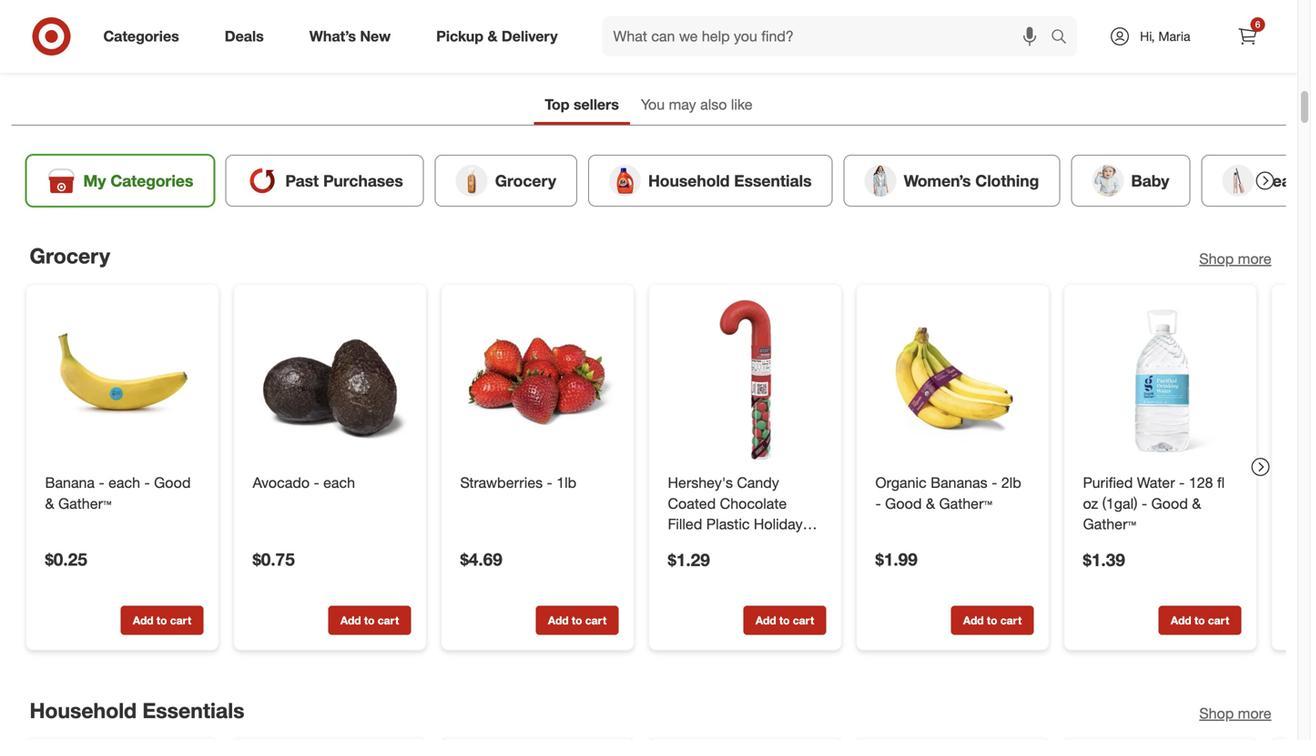 Task type: describe. For each thing, give the bounding box(es) containing it.
you
[[641, 95, 665, 113]]

0 horizontal spatial household essentials
[[30, 698, 245, 724]]

banana
[[45, 474, 95, 492]]

$0.25
[[45, 549, 87, 570]]

hi, maria
[[1141, 28, 1191, 44]]

search button
[[1043, 16, 1087, 60]]

& inside organic bananas - 2lb - good & gather™
[[926, 495, 936, 513]]

1lb
[[557, 474, 577, 492]]

delivery
[[502, 27, 558, 45]]

organic bananas - 2lb - good & gather™ link
[[876, 473, 1031, 514]]

coated
[[668, 495, 716, 513]]

beauty button
[[1202, 155, 1312, 207]]

0 horizontal spatial essentials
[[142, 698, 245, 724]]

clothing
[[976, 171, 1040, 190]]

women's clothing button
[[844, 155, 1061, 207]]

banana - each - good & gather™ link
[[45, 473, 200, 514]]

add to cart for $4.69
[[548, 614, 607, 628]]

banana - each - good & gather™
[[45, 474, 191, 513]]

to for $1.99
[[987, 614, 998, 628]]

cart for $1.99
[[1001, 614, 1022, 628]]

$1.29
[[668, 550, 710, 571]]

categories inside 'button'
[[111, 171, 193, 190]]

pickup & delivery
[[437, 27, 558, 45]]

add for $1.39
[[1171, 614, 1192, 628]]

women's clothing
[[904, 171, 1040, 190]]

categories link
[[88, 16, 202, 56]]

& right pickup
[[488, 27, 498, 45]]

hershey's candy coated chocolate filled plastic holiday cane - 1.4oz $1.29
[[668, 474, 803, 571]]

add to cart button for $0.75
[[328, 606, 411, 635]]

what's new
[[310, 27, 391, 45]]

top
[[545, 95, 570, 113]]

4 to from the left
[[780, 614, 790, 628]]

my categories
[[83, 171, 193, 190]]

gather™ inside organic bananas - 2lb - good & gather™
[[940, 495, 993, 513]]

avocado
[[253, 474, 310, 492]]

more for grocery
[[1239, 250, 1272, 268]]

to for $0.25
[[157, 614, 167, 628]]

each for $0.25
[[109, 474, 140, 492]]

hi,
[[1141, 28, 1156, 44]]

hershey's
[[668, 474, 733, 492]]

baby button
[[1072, 155, 1191, 207]]

grocery button
[[435, 155, 578, 207]]

organic
[[876, 474, 927, 492]]

my categories button
[[26, 155, 214, 207]]

top sellers
[[545, 95, 619, 113]]

shop more button for grocery
[[1200, 249, 1272, 270]]

shop for household essentials
[[1200, 705, 1235, 723]]

cart for $4.69
[[586, 614, 607, 628]]

cane
[[668, 537, 703, 554]]

4 add to cart from the left
[[756, 614, 815, 628]]

& inside "purified water - 128 fl oz (1gal) - good & gather™"
[[1193, 495, 1202, 513]]

pickup & delivery link
[[421, 16, 581, 56]]

household essentials inside button
[[649, 171, 812, 190]]

like
[[731, 95, 753, 113]]

add to cart for $0.75
[[341, 614, 399, 628]]

purified water - 128 fl oz (1gal) - good & gather™
[[1084, 474, 1225, 533]]

add to cart for $1.99
[[964, 614, 1022, 628]]

avocado - each
[[253, 474, 355, 492]]

deals link
[[209, 16, 287, 56]]

new
[[360, 27, 391, 45]]

purified
[[1084, 474, 1134, 492]]

add to cart button for $1.39
[[1159, 606, 1242, 635]]

household essentials button
[[589, 155, 833, 207]]

add to cart for $1.39
[[1171, 614, 1230, 628]]

household inside button
[[649, 171, 730, 190]]

2lb
[[1002, 474, 1022, 492]]

past purchases button
[[225, 155, 424, 207]]

avocado - each link
[[253, 473, 408, 494]]

past
[[285, 171, 319, 190]]

beauty
[[1262, 171, 1312, 190]]

also
[[701, 95, 727, 113]]

may
[[669, 95, 697, 113]]

4 cart from the left
[[793, 614, 815, 628]]

strawberries
[[461, 474, 543, 492]]

what's new link
[[294, 16, 414, 56]]

shop more for grocery
[[1200, 250, 1272, 268]]

pickup
[[437, 27, 484, 45]]

my
[[83, 171, 106, 190]]

good inside organic bananas - 2lb - good & gather™
[[886, 495, 922, 513]]



Task type: vqa. For each thing, say whether or not it's contained in the screenshot.


Task type: locate. For each thing, give the bounding box(es) containing it.
holiday
[[754, 516, 803, 533]]

avocado - each image
[[249, 300, 411, 462], [249, 300, 411, 462]]

1 horizontal spatial grocery
[[495, 171, 557, 190]]

1 shop more button from the top
[[1200, 249, 1272, 270]]

purchases
[[323, 171, 403, 190]]

1 add to cart from the left
[[133, 614, 191, 628]]

0 vertical spatial shop more
[[1200, 250, 1272, 268]]

purified water - 128 fl oz (1gal) - good & gather™ link
[[1084, 473, 1239, 535]]

1 vertical spatial grocery
[[30, 243, 110, 269]]

maria
[[1159, 28, 1191, 44]]

1 vertical spatial household essentials
[[30, 698, 245, 724]]

3 add to cart button from the left
[[536, 606, 619, 635]]

to
[[157, 614, 167, 628], [364, 614, 375, 628], [572, 614, 583, 628], [780, 614, 790, 628], [987, 614, 998, 628], [1195, 614, 1206, 628]]

oz
[[1084, 495, 1099, 513]]

&
[[488, 27, 498, 45], [45, 495, 54, 513], [926, 495, 936, 513], [1193, 495, 1202, 513]]

gather™ down banana
[[58, 495, 111, 513]]

2 add from the left
[[341, 614, 361, 628]]

what's
[[310, 27, 356, 45]]

sellers
[[574, 95, 619, 113]]

$1.39
[[1084, 550, 1126, 571]]

add for $0.25
[[133, 614, 154, 628]]

2 to from the left
[[364, 614, 375, 628]]

1 horizontal spatial household essentials
[[649, 171, 812, 190]]

gather™ inside "purified water - 128 fl oz (1gal) - good & gather™"
[[1084, 516, 1137, 533]]

add for $0.75
[[341, 614, 361, 628]]

purified water - 128 fl oz (1gal) - good & gather™ image
[[1080, 300, 1242, 462], [1080, 300, 1242, 462]]

strawberries - 1lb image
[[457, 300, 619, 462], [457, 300, 619, 462]]

household
[[649, 171, 730, 190], [30, 698, 137, 724]]

0 vertical spatial household essentials
[[649, 171, 812, 190]]

0 horizontal spatial good
[[154, 474, 191, 492]]

more for household essentials
[[1239, 705, 1272, 723]]

to for $4.69
[[572, 614, 583, 628]]

3 add from the left
[[548, 614, 569, 628]]

baby
[[1132, 171, 1170, 190]]

$1.99
[[876, 549, 918, 570]]

2 shop more button from the top
[[1200, 704, 1272, 724]]

0 horizontal spatial each
[[109, 474, 140, 492]]

4 add from the left
[[756, 614, 777, 628]]

organic bananas - 2lb - good & gather™
[[876, 474, 1022, 513]]

household essentials
[[649, 171, 812, 190], [30, 698, 245, 724]]

top sellers link
[[534, 87, 630, 125]]

5 add to cart button from the left
[[952, 606, 1034, 635]]

0 vertical spatial more
[[1239, 250, 1272, 268]]

1 add from the left
[[133, 614, 154, 628]]

1 vertical spatial categories
[[111, 171, 193, 190]]

1 shop from the top
[[1200, 250, 1235, 268]]

cart for $1.39
[[1209, 614, 1230, 628]]

candy
[[737, 474, 780, 492]]

2 shop from the top
[[1200, 705, 1235, 723]]

2 cart from the left
[[378, 614, 399, 628]]

hershey's candy coated chocolate filled plastic holiday cane - 1.4oz link
[[668, 473, 823, 554]]

1 add to cart button from the left
[[121, 606, 204, 635]]

6 add to cart button from the left
[[1159, 606, 1242, 635]]

bananas
[[931, 474, 988, 492]]

5 to from the left
[[987, 614, 998, 628]]

0 horizontal spatial gather™
[[58, 495, 111, 513]]

- inside hershey's candy coated chocolate filled plastic holiday cane - 1.4oz $1.29
[[707, 537, 712, 554]]

6 add from the left
[[1171, 614, 1192, 628]]

add to cart
[[133, 614, 191, 628], [341, 614, 399, 628], [548, 614, 607, 628], [756, 614, 815, 628], [964, 614, 1022, 628], [1171, 614, 1230, 628]]

gather™ down bananas
[[940, 495, 993, 513]]

categories
[[103, 27, 179, 45], [111, 171, 193, 190]]

gather™ down "(1gal)" in the right of the page
[[1084, 516, 1137, 533]]

6 to from the left
[[1195, 614, 1206, 628]]

$0.75
[[253, 549, 295, 570]]

water
[[1138, 474, 1176, 492]]

add to cart button
[[121, 606, 204, 635], [328, 606, 411, 635], [536, 606, 619, 635], [744, 606, 827, 635], [952, 606, 1034, 635], [1159, 606, 1242, 635]]

each for $0.75
[[324, 474, 355, 492]]

1 to from the left
[[157, 614, 167, 628]]

0 vertical spatial household
[[649, 171, 730, 190]]

0 horizontal spatial grocery
[[30, 243, 110, 269]]

0 vertical spatial essentials
[[735, 171, 812, 190]]

& down banana
[[45, 495, 54, 513]]

you may also like
[[641, 95, 753, 113]]

cart
[[170, 614, 191, 628], [378, 614, 399, 628], [586, 614, 607, 628], [793, 614, 815, 628], [1001, 614, 1022, 628], [1209, 614, 1230, 628]]

1 cart from the left
[[170, 614, 191, 628]]

more
[[1239, 250, 1272, 268], [1239, 705, 1272, 723]]

shop for grocery
[[1200, 250, 1235, 268]]

to for $0.75
[[364, 614, 375, 628]]

1 vertical spatial shop more
[[1200, 705, 1272, 723]]

cart for $0.25
[[170, 614, 191, 628]]

add for $4.69
[[548, 614, 569, 628]]

What can we help you find? suggestions appear below search field
[[603, 16, 1056, 56]]

grocery down the top
[[495, 171, 557, 190]]

women's
[[904, 171, 972, 190]]

add to cart button for $1.99
[[952, 606, 1034, 635]]

hershey's candy coated chocolate filled plastic holiday cane - 1.4oz image
[[665, 300, 827, 462], [665, 300, 827, 462]]

banana - each - good & gather™ image
[[41, 300, 204, 462], [41, 300, 204, 462]]

0 horizontal spatial household
[[30, 698, 137, 724]]

& down bananas
[[926, 495, 936, 513]]

5 cart from the left
[[1001, 614, 1022, 628]]

0 vertical spatial shop
[[1200, 250, 1235, 268]]

to for $1.39
[[1195, 614, 1206, 628]]

1 shop more from the top
[[1200, 250, 1272, 268]]

6 link
[[1229, 16, 1269, 56]]

grocery inside button
[[495, 171, 557, 190]]

-
[[99, 474, 104, 492], [144, 474, 150, 492], [314, 474, 320, 492], [547, 474, 553, 492], [992, 474, 998, 492], [1180, 474, 1186, 492], [876, 495, 882, 513], [1142, 495, 1148, 513], [707, 537, 712, 554]]

2 shop more from the top
[[1200, 705, 1272, 723]]

strawberries - 1lb
[[461, 474, 577, 492]]

shop more button
[[1200, 249, 1272, 270], [1200, 704, 1272, 724]]

filled
[[668, 516, 703, 533]]

3 to from the left
[[572, 614, 583, 628]]

1 vertical spatial essentials
[[142, 698, 245, 724]]

1 horizontal spatial each
[[324, 474, 355, 492]]

shop more button for household essentials
[[1200, 704, 1272, 724]]

good inside "purified water - 128 fl oz (1gal) - good & gather™"
[[1152, 495, 1189, 513]]

1 vertical spatial more
[[1239, 705, 1272, 723]]

4 add to cart button from the left
[[744, 606, 827, 635]]

6
[[1256, 19, 1261, 30]]

2 each from the left
[[324, 474, 355, 492]]

past purchases
[[285, 171, 403, 190]]

cart for $0.75
[[378, 614, 399, 628]]

1.4oz
[[716, 537, 752, 554]]

& inside banana - each - good & gather™
[[45, 495, 54, 513]]

each right banana
[[109, 474, 140, 492]]

128
[[1190, 474, 1214, 492]]

strawberries - 1lb link
[[461, 473, 615, 494]]

shop
[[1200, 250, 1235, 268], [1200, 705, 1235, 723]]

1 vertical spatial shop
[[1200, 705, 1235, 723]]

5 add from the left
[[964, 614, 984, 628]]

add for $1.29
[[756, 614, 777, 628]]

essentials
[[735, 171, 812, 190], [142, 698, 245, 724]]

1 horizontal spatial household
[[649, 171, 730, 190]]

gather™ inside banana - each - good & gather™
[[58, 495, 111, 513]]

chocolate
[[720, 495, 787, 513]]

1 horizontal spatial good
[[886, 495, 922, 513]]

2 more from the top
[[1239, 705, 1272, 723]]

good
[[154, 474, 191, 492], [886, 495, 922, 513], [1152, 495, 1189, 513]]

2 add to cart from the left
[[341, 614, 399, 628]]

0 vertical spatial grocery
[[495, 171, 557, 190]]

2 add to cart button from the left
[[328, 606, 411, 635]]

1 horizontal spatial gather™
[[940, 495, 993, 513]]

each inside banana - each - good & gather™
[[109, 474, 140, 492]]

3 add to cart from the left
[[548, 614, 607, 628]]

& down 128
[[1193, 495, 1202, 513]]

search
[[1043, 29, 1087, 47]]

1 each from the left
[[109, 474, 140, 492]]

deals
[[225, 27, 264, 45]]

0 vertical spatial categories
[[103, 27, 179, 45]]

essentials inside the household essentials button
[[735, 171, 812, 190]]

each right avocado on the bottom left
[[324, 474, 355, 492]]

grocery
[[495, 171, 557, 190], [30, 243, 110, 269]]

3 cart from the left
[[586, 614, 607, 628]]

6 add to cart from the left
[[1171, 614, 1230, 628]]

1 more from the top
[[1239, 250, 1272, 268]]

add
[[133, 614, 154, 628], [341, 614, 361, 628], [548, 614, 569, 628], [756, 614, 777, 628], [964, 614, 984, 628], [1171, 614, 1192, 628]]

organic bananas - 2lb - good & gather™ image
[[872, 300, 1034, 462], [872, 300, 1034, 462]]

gather™
[[58, 495, 111, 513], [940, 495, 993, 513], [1084, 516, 1137, 533]]

grocery down my
[[30, 243, 110, 269]]

(1gal)
[[1103, 495, 1138, 513]]

add for $1.99
[[964, 614, 984, 628]]

$4.69
[[461, 549, 503, 570]]

2 horizontal spatial good
[[1152, 495, 1189, 513]]

shop more for household essentials
[[1200, 705, 1272, 723]]

shop more
[[1200, 250, 1272, 268], [1200, 705, 1272, 723]]

good inside banana - each - good & gather™
[[154, 474, 191, 492]]

5 add to cart from the left
[[964, 614, 1022, 628]]

2 horizontal spatial gather™
[[1084, 516, 1137, 533]]

0 vertical spatial shop more button
[[1200, 249, 1272, 270]]

you may also like link
[[630, 87, 764, 125]]

6 cart from the left
[[1209, 614, 1230, 628]]

add to cart for $0.25
[[133, 614, 191, 628]]

fl
[[1218, 474, 1225, 492]]

1 vertical spatial shop more button
[[1200, 704, 1272, 724]]

1 horizontal spatial essentials
[[735, 171, 812, 190]]

1 vertical spatial household
[[30, 698, 137, 724]]

add to cart button for $0.25
[[121, 606, 204, 635]]

add to cart button for $4.69
[[536, 606, 619, 635]]

plastic
[[707, 516, 750, 533]]



